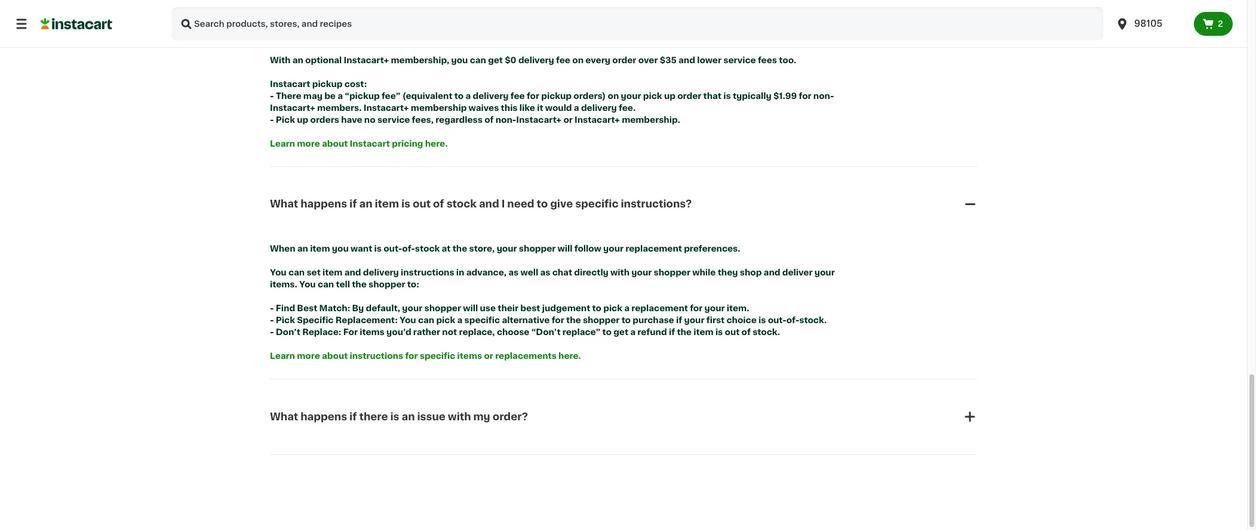 Task type: locate. For each thing, give the bounding box(es) containing it.
will
[[558, 245, 572, 253], [463, 305, 478, 313]]

fee
[[556, 56, 570, 64], [510, 92, 525, 100]]

2 happens from the top
[[301, 413, 347, 422]]

items inside - service fees vary and are subject to change based on factors like location and the number and types of items in your cart. orders containing alcohol have a separate service fee. - tipping is optional but encouraged for delivery orders. it's a great way to show your shopper appreciation and recognition for excellent service. 100% of your tip goes directly to the shopper who delivers your order.
[[730, 0, 755, 5]]

fee. inside - service fees vary and are subject to change based on factors like location and the number and types of items in your cart. orders containing alcohol have a separate service fee. - tipping is optional but encouraged for delivery orders. it's a great way to show your shopper appreciation and recognition for excellent service. 100% of your tip goes directly to the shopper who delivers your order.
[[492, 8, 509, 17]]

an left 'issue'
[[402, 413, 415, 422]]

1 horizontal spatial stock.
[[799, 317, 827, 325]]

more down replace:
[[297, 352, 320, 361]]

fees left 'too.'
[[758, 56, 777, 64]]

1 vertical spatial you
[[332, 245, 349, 253]]

follow
[[574, 245, 601, 253]]

first
[[706, 317, 725, 325]]

to left give
[[537, 200, 548, 209]]

optional
[[321, 20, 357, 28], [305, 56, 342, 64]]

1 horizontal spatial have
[[386, 8, 408, 17]]

1 vertical spatial of-
[[786, 317, 799, 325]]

fee. up orders. on the top left
[[492, 8, 509, 17]]

stock inside dropdown button
[[447, 200, 477, 209]]

0 horizontal spatial as
[[508, 269, 519, 277]]

order inside instacart pickup cost: - there may be a "pickup fee" (equivalent to a delivery fee for pickup orders) on your pick up order that is typically $1.99 for non- instacart+ members. instacart+ membership waives this like it would a delivery fee. - pick up orders have no service fees, regardless of non-instacart+ or instacart+ membership.
[[677, 92, 701, 100]]

learn for learn more about instructions for specific items or replacements here.
[[270, 352, 295, 361]]

fees,
[[412, 116, 434, 124]]

non-
[[813, 92, 834, 100], [496, 116, 516, 124]]

of down the choice
[[742, 329, 751, 337]]

your left the cart.
[[766, 0, 787, 5]]

0 vertical spatial order
[[612, 56, 636, 64]]

pick up not
[[436, 317, 455, 325]]

tipping
[[276, 20, 309, 28]]

have down subject
[[386, 8, 408, 17]]

1 horizontal spatial you
[[299, 281, 316, 289]]

the down orders. on the top left
[[494, 32, 508, 40]]

your right follow
[[603, 245, 624, 253]]

you down set
[[299, 281, 316, 289]]

100%
[[350, 32, 373, 40]]

1 horizontal spatial with
[[610, 269, 630, 277]]

1 vertical spatial instacart
[[350, 140, 390, 148]]

1 more from the top
[[297, 140, 320, 148]]

0 vertical spatial fees
[[311, 0, 330, 5]]

to inside instacart pickup cost: - there may be a "pickup fee" (equivalent to a delivery fee for pickup orders) on your pick up order that is typically $1.99 for non- instacart+ members. instacart+ membership waives this like it would a delivery fee. - pick up orders have no service fees, regardless of non-instacart+ or instacart+ membership.
[[454, 92, 464, 100]]

0 vertical spatial fee.
[[492, 8, 509, 17]]

1 vertical spatial optional
[[305, 56, 342, 64]]

fee down the 'who'
[[556, 56, 570, 64]]

about
[[322, 140, 348, 148], [322, 352, 348, 361]]

need
[[507, 200, 534, 209]]

recognition
[[760, 20, 811, 28]]

1 vertical spatial specific
[[464, 317, 500, 325]]

here.
[[425, 140, 448, 148], [558, 352, 581, 361]]

or down would
[[563, 116, 573, 124]]

0 horizontal spatial on
[[499, 0, 510, 5]]

0 vertical spatial here.
[[425, 140, 448, 148]]

order left over
[[612, 56, 636, 64]]

stock. down the choice
[[753, 329, 780, 337]]

optional inside - service fees vary and are subject to change based on factors like location and the number and types of items in your cart. orders containing alcohol have a separate service fee. - tipping is optional but encouraged for delivery orders. it's a great way to show your shopper appreciation and recognition for excellent service. 100% of your tip goes directly to the shopper who delivers your order.
[[321, 20, 357, 28]]

about for instructions
[[322, 352, 348, 361]]

fees up containing
[[311, 0, 330, 5]]

on left "every"
[[572, 56, 584, 64]]

instacart down the no
[[350, 140, 390, 148]]

on inside instacart pickup cost: - there may be a "pickup fee" (equivalent to a delivery fee for pickup orders) on your pick up order that is typically $1.99 for non- instacart+ members. instacart+ membership waives this like it would a delivery fee. - pick up orders have no service fees, regardless of non-instacart+ or instacart+ membership.
[[608, 92, 619, 100]]

0 horizontal spatial in
[[456, 269, 464, 277]]

chat
[[552, 269, 572, 277]]

like inside instacart pickup cost: - there may be a "pickup fee" (equivalent to a delivery fee for pickup orders) on your pick up order that is typically $1.99 for non- instacart+ members. instacart+ membership waives this like it would a delivery fee. - pick up orders have no service fees, regardless of non-instacart+ or instacart+ membership.
[[519, 104, 535, 112]]

learn for learn more about instacart pricing here.
[[270, 140, 295, 148]]

0 vertical spatial will
[[558, 245, 572, 253]]

98105 button
[[1108, 7, 1194, 41], [1115, 7, 1187, 41]]

use
[[480, 305, 496, 313]]

get inside - find best match: by default, your shopper will use their best judgement to pick a replacement for your item. - pick specific replacement: you can pick a specific alternative for the shopper to purchase if your first choice is out-of-stock. - don't replace: for items you'd rather not replace, choose "don't replace" to get a refund if the item is out of stock.
[[614, 329, 628, 337]]

0 vertical spatial have
[[386, 8, 408, 17]]

the
[[620, 0, 635, 5], [494, 32, 508, 40], [453, 245, 467, 253], [352, 281, 367, 289], [566, 317, 581, 325], [677, 329, 692, 337]]

replace:
[[302, 329, 341, 337]]

of right 100%
[[375, 32, 385, 40]]

about down the orders
[[322, 140, 348, 148]]

your left first
[[684, 317, 704, 325]]

in up recognition
[[756, 0, 765, 5]]

service
[[458, 8, 490, 17], [723, 56, 756, 64], [377, 116, 410, 124]]

specific inside - find best match: by default, your shopper will use their best judgement to pick a replacement for your item. - pick specific replacement: you can pick a specific alternative for the shopper to purchase if your first choice is out-of-stock. - don't replace: for items you'd rather not replace, choose "don't replace" to get a refund if the item is out of stock.
[[464, 317, 500, 325]]

0 horizontal spatial fee.
[[492, 8, 509, 17]]

0 vertical spatial learn
[[270, 140, 295, 148]]

- left find
[[270, 305, 274, 313]]

there
[[276, 92, 301, 100]]

purchase
[[633, 317, 674, 325]]

with inside you can set item and delivery instructions in advance, as well as chat directly with your shopper while they shop and deliver your items. you can tell the shopper to:
[[610, 269, 630, 277]]

0 horizontal spatial specific
[[420, 352, 455, 361]]

3 - from the top
[[270, 92, 274, 100]]

2 horizontal spatial on
[[608, 92, 619, 100]]

to up membership at the left of the page
[[454, 92, 464, 100]]

2 vertical spatial on
[[608, 92, 619, 100]]

0 vertical spatial on
[[499, 0, 510, 5]]

0 vertical spatial replacement
[[626, 245, 682, 253]]

1 what from the top
[[270, 200, 298, 209]]

subject
[[388, 0, 422, 5]]

what for what happens if an item is out of stock and i need to give specific instructions?
[[270, 200, 298, 209]]

replacement up purchase
[[632, 305, 688, 313]]

0 vertical spatial pickup
[[312, 80, 342, 88]]

choose
[[497, 329, 529, 337]]

0 horizontal spatial of-
[[402, 245, 415, 253]]

2 horizontal spatial you
[[400, 317, 416, 325]]

like left it
[[519, 104, 535, 112]]

your up membership.
[[621, 92, 641, 100]]

1 vertical spatial learn
[[270, 352, 295, 361]]

service down the based
[[458, 8, 490, 17]]

you inside - find best match: by default, your shopper will use their best judgement to pick a replacement for your item. - pick specific replacement: you can pick a specific alternative for the shopper to purchase if your first choice is out-of-stock. - don't replace: for items you'd rather not replace, choose "don't replace" to get a refund if the item is out of stock.
[[400, 317, 416, 325]]

1 about from the top
[[322, 140, 348, 148]]

6 - from the top
[[270, 317, 274, 325]]

0 horizontal spatial stock
[[415, 245, 440, 253]]

can
[[470, 56, 486, 64], [288, 269, 305, 277], [318, 281, 334, 289], [418, 317, 434, 325]]

specific up replace,
[[464, 317, 500, 325]]

too.
[[779, 56, 796, 64]]

1 vertical spatial pickup
[[541, 92, 572, 100]]

i
[[502, 200, 505, 209]]

replacement inside - find best match: by default, your shopper will use their best judgement to pick a replacement for your item. - pick specific replacement: you can pick a specific alternative for the shopper to purchase if your first choice is out-of-stock. - don't replace: for items you'd rather not replace, choose "don't replace" to get a refund if the item is out of stock.
[[632, 305, 688, 313]]

you
[[270, 269, 286, 277], [299, 281, 316, 289], [400, 317, 416, 325]]

service right the no
[[377, 116, 410, 124]]

here. down 'replace"' at left bottom
[[558, 352, 581, 361]]

1 horizontal spatial fee.
[[619, 104, 636, 112]]

1 happens from the top
[[301, 200, 347, 209]]

and left recognition
[[741, 20, 758, 28]]

replace,
[[459, 329, 495, 337]]

2 98105 button from the left
[[1115, 7, 1187, 41]]

service.
[[313, 32, 348, 40]]

to up separate
[[424, 0, 433, 5]]

1 vertical spatial will
[[463, 305, 478, 313]]

of- down deliver in the bottom of the page
[[786, 317, 799, 325]]

in inside - service fees vary and are subject to change based on factors like location and the number and types of items in your cart. orders containing alcohol have a separate service fee. - tipping is optional but encouraged for delivery orders. it's a great way to show your shopper appreciation and recognition for excellent service. 100% of your tip goes directly to the shopper who delivers your order.
[[756, 0, 765, 5]]

fees
[[311, 0, 330, 5], [758, 56, 777, 64]]

your up purchase
[[631, 269, 652, 277]]

5 - from the top
[[270, 305, 274, 313]]

- left don't
[[270, 329, 274, 337]]

for down judgement
[[552, 317, 564, 325]]

service inside instacart pickup cost: - there may be a "pickup fee" (equivalent to a delivery fee for pickup orders) on your pick up order that is typically $1.99 for non- instacart+ members. instacart+ membership waives this like it would a delivery fee. - pick up orders have no service fees, regardless of non-instacart+ or instacart+ membership.
[[377, 116, 410, 124]]

replacement down 'instructions?'
[[626, 245, 682, 253]]

of inside what happens if an item is out of stock and i need to give specific instructions? dropdown button
[[433, 200, 444, 209]]

of down "waives" on the left of the page
[[484, 116, 494, 124]]

with inside dropdown button
[[448, 413, 471, 422]]

members.
[[317, 104, 362, 112]]

1 vertical spatial stock
[[415, 245, 440, 253]]

1 vertical spatial fee
[[510, 92, 525, 100]]

pickup up be
[[312, 80, 342, 88]]

can left set
[[288, 269, 305, 277]]

1 vertical spatial stock.
[[753, 329, 780, 337]]

shopper down it's
[[510, 32, 547, 40]]

in
[[756, 0, 765, 5], [456, 269, 464, 277]]

1 vertical spatial out
[[725, 329, 740, 337]]

to up delivers
[[585, 20, 595, 28]]

order.
[[629, 32, 655, 40]]

0 vertical spatial directly
[[446, 32, 481, 40]]

0 vertical spatial service
[[458, 8, 490, 17]]

up
[[664, 92, 675, 100], [297, 116, 308, 124]]

0 horizontal spatial have
[[341, 116, 362, 124]]

optional up the service.
[[321, 20, 357, 28]]

0 horizontal spatial with
[[448, 413, 471, 422]]

order?
[[493, 413, 528, 422]]

2 about from the top
[[322, 352, 348, 361]]

1 vertical spatial have
[[341, 116, 362, 124]]

non- right $1.99
[[813, 92, 834, 100]]

specific right give
[[575, 200, 618, 209]]

orders
[[270, 8, 301, 17]]

have
[[386, 8, 408, 17], [341, 116, 362, 124]]

delivery down want
[[363, 269, 399, 277]]

find
[[276, 305, 295, 313]]

with right 'chat'
[[610, 269, 630, 277]]

can inside - find best match: by default, your shopper will use their best judgement to pick a replacement for your item. - pick specific replacement: you can pick a specific alternative for the shopper to purchase if your first choice is out-of-stock. - don't replace: for items you'd rather not replace, choose "don't replace" to get a refund if the item is out of stock.
[[418, 317, 434, 325]]

and left i
[[479, 200, 499, 209]]

orders
[[310, 116, 339, 124]]

2 horizontal spatial items
[[730, 0, 755, 5]]

instacart+
[[344, 56, 389, 64], [270, 104, 315, 112], [364, 104, 409, 112], [516, 116, 561, 124], [575, 116, 620, 124]]

1 vertical spatial pick
[[276, 317, 295, 325]]

stock
[[447, 200, 477, 209], [415, 245, 440, 253]]

0 horizontal spatial or
[[484, 352, 493, 361]]

instructions inside you can set item and delivery instructions in advance, as well as chat directly with your shopper while they shop and deliver your items. you can tell the shopper to:
[[401, 269, 454, 277]]

by
[[352, 305, 364, 313]]

membership.
[[622, 116, 680, 124]]

1 horizontal spatial pickup
[[541, 92, 572, 100]]

1 vertical spatial service
[[723, 56, 756, 64]]

1 vertical spatial happens
[[301, 413, 347, 422]]

0 vertical spatial with
[[610, 269, 630, 277]]

stock. down deliver in the bottom of the page
[[799, 317, 827, 325]]

membership
[[411, 104, 467, 112]]

pick
[[643, 92, 662, 100], [603, 305, 622, 313], [436, 317, 455, 325]]

directly right the goes at the left top of page
[[446, 32, 481, 40]]

pick
[[276, 116, 295, 124], [276, 317, 295, 325]]

out inside - find best match: by default, your shopper will use their best judgement to pick a replacement for your item. - pick specific replacement: you can pick a specific alternative for the shopper to purchase if your first choice is out-of-stock. - don't replace: for items you'd rather not replace, choose "don't replace" to get a refund if the item is out of stock.
[[725, 329, 740, 337]]

what inside dropdown button
[[270, 413, 298, 422]]

0 vertical spatial up
[[664, 92, 675, 100]]

1 as from the left
[[508, 269, 519, 277]]

instacart+ down orders)
[[575, 116, 620, 124]]

0 horizontal spatial will
[[463, 305, 478, 313]]

1 horizontal spatial get
[[614, 329, 628, 337]]

a
[[410, 8, 415, 17], [533, 20, 538, 28], [338, 92, 343, 100], [466, 92, 471, 100], [574, 104, 579, 112], [624, 305, 630, 313], [457, 317, 462, 325], [630, 329, 636, 337]]

0 vertical spatial happens
[[301, 200, 347, 209]]

0 horizontal spatial here.
[[425, 140, 448, 148]]

1 vertical spatial on
[[572, 56, 584, 64]]

1 vertical spatial replacement
[[632, 305, 688, 313]]

stock.
[[799, 317, 827, 325], [753, 329, 780, 337]]

0 horizontal spatial instacart
[[270, 80, 310, 88]]

1 pick from the top
[[276, 116, 295, 124]]

as left well at bottom left
[[508, 269, 519, 277]]

is inside instacart pickup cost: - there may be a "pickup fee" (equivalent to a delivery fee for pickup orders) on your pick up order that is typically $1.99 for non- instacart+ members. instacart+ membership waives this like it would a delivery fee. - pick up orders have no service fees, regardless of non-instacart+ or instacart+ membership.
[[723, 92, 731, 100]]

vary
[[332, 0, 352, 5]]

replacement:
[[335, 317, 398, 325]]

fee. inside instacart pickup cost: - there may be a "pickup fee" (equivalent to a delivery fee for pickup orders) on your pick up order that is typically $1.99 for non- instacart+ members. instacart+ membership waives this like it would a delivery fee. - pick up orders have no service fees, regardless of non-instacart+ or instacart+ membership.
[[619, 104, 636, 112]]

stock for of
[[447, 200, 477, 209]]

fee up this in the top of the page
[[510, 92, 525, 100]]

based
[[470, 0, 497, 5]]

directly down follow
[[574, 269, 609, 277]]

specific down rather
[[420, 352, 455, 361]]

the right refund
[[677, 329, 692, 337]]

0 vertical spatial about
[[322, 140, 348, 148]]

1 vertical spatial out-
[[768, 317, 786, 325]]

7 - from the top
[[270, 329, 274, 337]]

get left $0
[[488, 56, 503, 64]]

membership,
[[391, 56, 449, 64]]

happens inside what happens if an item is out of stock and i need to give specific instructions? dropdown button
[[301, 200, 347, 209]]

2 pick from the top
[[276, 317, 295, 325]]

- find best match: by default, your shopper will use their best judgement to pick a replacement for your item. - pick specific replacement: you can pick a specific alternative for the shopper to purchase if your first choice is out-of-stock. - don't replace: for items you'd rather not replace, choose "don't replace" to get a refund if the item is out of stock.
[[270, 305, 827, 337]]

0 vertical spatial you
[[451, 56, 468, 64]]

pick inside instacart pickup cost: - there may be a "pickup fee" (equivalent to a delivery fee for pickup orders) on your pick up order that is typically $1.99 for non- instacart+ members. instacart+ membership waives this like it would a delivery fee. - pick up orders have no service fees, regardless of non-instacart+ or instacart+ membership.
[[643, 92, 662, 100]]

0 vertical spatial of-
[[402, 245, 415, 253]]

like inside - service fees vary and are subject to change based on factors like location and the number and types of items in your cart. orders containing alcohol have a separate service fee. - tipping is optional but encouraged for delivery orders. it's a great way to show your shopper appreciation and recognition for excellent service. 100% of your tip goes directly to the shopper who delivers your order.
[[546, 0, 561, 5]]

what happens if there is an issue with my order?
[[270, 413, 528, 422]]

items down replace,
[[457, 352, 482, 361]]

instructions
[[401, 269, 454, 277], [350, 352, 403, 361]]

default,
[[366, 305, 400, 313]]

for
[[431, 20, 444, 28], [813, 20, 825, 28], [527, 92, 539, 100], [799, 92, 811, 100], [690, 305, 703, 313], [552, 317, 564, 325], [405, 352, 418, 361]]

1 vertical spatial order
[[677, 92, 701, 100]]

pick inside instacart pickup cost: - there may be a "pickup fee" (equivalent to a delivery fee for pickup orders) on your pick up order that is typically $1.99 for non- instacart+ members. instacart+ membership waives this like it would a delivery fee. - pick up orders have no service fees, regardless of non-instacart+ or instacart+ membership.
[[276, 116, 295, 124]]

items
[[730, 0, 755, 5], [360, 329, 384, 337], [457, 352, 482, 361]]

items down replacement:
[[360, 329, 384, 337]]

out- inside - find best match: by default, your shopper will use their best judgement to pick a replacement for your item. - pick specific replacement: you can pick a specific alternative for the shopper to purchase if your first choice is out-of-stock. - don't replace: for items you'd rather not replace, choose "don't replace" to get a refund if the item is out of stock.
[[768, 317, 786, 325]]

1 horizontal spatial out
[[725, 329, 740, 337]]

up left the orders
[[297, 116, 308, 124]]

0 vertical spatial more
[[297, 140, 320, 148]]

None search field
[[172, 7, 1103, 41]]

on inside - service fees vary and are subject to change based on factors like location and the number and types of items in your cart. orders containing alcohol have a separate service fee. - tipping is optional but encouraged for delivery orders. it's a great way to show your shopper appreciation and recognition for excellent service. 100% of your tip goes directly to the shopper who delivers your order.
[[499, 0, 510, 5]]

what inside dropdown button
[[270, 200, 298, 209]]

have down members.
[[341, 116, 362, 124]]

of-
[[402, 245, 415, 253], [786, 317, 799, 325]]

instructions down you'd
[[350, 352, 403, 361]]

2 more from the top
[[297, 352, 320, 361]]

1 vertical spatial items
[[360, 329, 384, 337]]

of- inside - find best match: by default, your shopper will use their best judgement to pick a replacement for your item. - pick specific replacement: you can pick a specific alternative for the shopper to purchase if your first choice is out-of-stock. - don't replace: for items you'd rather not replace, choose "don't replace" to get a refund if the item is out of stock.
[[786, 317, 799, 325]]

or down replace,
[[484, 352, 493, 361]]

service inside - service fees vary and are subject to change based on factors like location and the number and types of items in your cart. orders containing alcohol have a separate service fee. - tipping is optional but encouraged for delivery orders. it's a great way to show your shopper appreciation and recognition for excellent service. 100% of your tip goes directly to the shopper who delivers your order.
[[458, 8, 490, 17]]

is inside - service fees vary and are subject to change based on factors like location and the number and types of items in your cart. orders containing alcohol have a separate service fee. - tipping is optional but encouraged for delivery orders. it's a great way to show your shopper appreciation and recognition for excellent service. 100% of your tip goes directly to the shopper who delivers your order.
[[311, 20, 319, 28]]

0 vertical spatial like
[[546, 0, 561, 5]]

you up items. at the left bottom of page
[[270, 269, 286, 277]]

2 learn from the top
[[270, 352, 295, 361]]

2 horizontal spatial pick
[[643, 92, 662, 100]]

of up at
[[433, 200, 444, 209]]

you up you'd
[[400, 317, 416, 325]]

containing
[[303, 8, 350, 17]]

0 horizontal spatial fees
[[311, 0, 330, 5]]

0 vertical spatial you
[[270, 269, 286, 277]]

your up first
[[704, 305, 725, 313]]

0 vertical spatial or
[[563, 116, 573, 124]]

0 vertical spatial pick
[[643, 92, 662, 100]]

1 vertical spatial with
[[448, 413, 471, 422]]

delivery up "waives" on the left of the page
[[473, 92, 509, 100]]

0 horizontal spatial stock.
[[753, 329, 780, 337]]

out- right the choice
[[768, 317, 786, 325]]

with
[[610, 269, 630, 277], [448, 413, 471, 422]]

1 vertical spatial fees
[[758, 56, 777, 64]]

1 horizontal spatial out-
[[768, 317, 786, 325]]

more
[[297, 140, 320, 148], [297, 352, 320, 361]]

0 vertical spatial out
[[413, 200, 431, 209]]

1 vertical spatial here.
[[558, 352, 581, 361]]

item inside you can set item and delivery instructions in advance, as well as chat directly with your shopper while they shop and deliver your items. you can tell the shopper to:
[[323, 269, 342, 277]]

pick right judgement
[[603, 305, 622, 313]]

learn more about instacart pricing here. link
[[270, 140, 448, 148]]

2 - from the top
[[270, 20, 274, 28]]

can up rather
[[418, 317, 434, 325]]

regardless
[[436, 116, 483, 124]]

- up orders
[[270, 0, 274, 5]]

1 horizontal spatial stock
[[447, 200, 477, 209]]

2 what from the top
[[270, 413, 298, 422]]

there
[[359, 413, 388, 422]]

0 vertical spatial instacart
[[270, 80, 310, 88]]

best
[[520, 305, 540, 313]]

items right the 'types'
[[730, 0, 755, 5]]

specific inside dropdown button
[[575, 200, 618, 209]]

happens inside what happens if there is an issue with my order? dropdown button
[[301, 413, 347, 422]]

the down judgement
[[566, 317, 581, 325]]

order left that
[[677, 92, 701, 100]]

will left use
[[463, 305, 478, 313]]

0 horizontal spatial get
[[488, 56, 503, 64]]

0 vertical spatial stock
[[447, 200, 477, 209]]

tell
[[336, 281, 350, 289]]

0 horizontal spatial you
[[332, 245, 349, 253]]

location
[[563, 0, 599, 5]]

1 vertical spatial like
[[519, 104, 535, 112]]

1 horizontal spatial of-
[[786, 317, 799, 325]]

- down orders
[[270, 20, 274, 28]]

here. down fees,
[[425, 140, 448, 148]]

orders.
[[484, 20, 515, 28]]

2 horizontal spatial specific
[[575, 200, 618, 209]]

1 learn from the top
[[270, 140, 295, 148]]

typically
[[733, 92, 771, 100]]

is inside dropdown button
[[401, 200, 410, 209]]

or inside instacart pickup cost: - there may be a "pickup fee" (equivalent to a delivery fee for pickup orders) on your pick up order that is typically $1.99 for non- instacart+ members. instacart+ membership waives this like it would a delivery fee. - pick up orders have no service fees, regardless of non-instacart+ or instacart+ membership.
[[563, 116, 573, 124]]

1 vertical spatial you
[[299, 281, 316, 289]]

out-
[[384, 245, 402, 253], [768, 317, 786, 325]]

0 vertical spatial items
[[730, 0, 755, 5]]

goes
[[423, 32, 444, 40]]

0 horizontal spatial non-
[[496, 116, 516, 124]]

1 vertical spatial get
[[614, 329, 628, 337]]

will left follow
[[558, 245, 572, 253]]

is inside dropdown button
[[390, 413, 399, 422]]

replacement
[[626, 245, 682, 253], [632, 305, 688, 313]]

2 vertical spatial specific
[[420, 352, 455, 361]]



Task type: describe. For each thing, give the bounding box(es) containing it.
if right purchase
[[676, 317, 682, 325]]

shopper up 'replace"' at left bottom
[[583, 317, 620, 325]]

for
[[343, 329, 358, 337]]

an inside dropdown button
[[402, 413, 415, 422]]

your right store,
[[497, 245, 517, 253]]

service
[[276, 0, 309, 5]]

0 horizontal spatial pickup
[[312, 80, 342, 88]]

in inside you can set item and delivery instructions in advance, as well as chat directly with your shopper while they shop and deliver your items. you can tell the shopper to:
[[456, 269, 464, 277]]

change
[[435, 0, 468, 5]]

2 button
[[1194, 12, 1233, 36]]

1 horizontal spatial items
[[457, 352, 482, 361]]

you for can
[[299, 281, 316, 289]]

Search field
[[172, 7, 1103, 41]]

1 horizontal spatial on
[[572, 56, 584, 64]]

rather
[[413, 329, 440, 337]]

"don't
[[531, 329, 561, 337]]

your down the show
[[607, 32, 627, 40]]

that
[[703, 92, 721, 100]]

the right at
[[453, 245, 467, 253]]

an right with on the top of page
[[292, 56, 303, 64]]

1 horizontal spatial up
[[664, 92, 675, 100]]

you for find
[[400, 317, 416, 325]]

instacart+ down 100%
[[344, 56, 389, 64]]

delivery down orders)
[[581, 104, 617, 112]]

and right shop
[[764, 269, 780, 277]]

item inside - find best match: by default, your shopper will use their best judgement to pick a replacement for your item. - pick specific replacement: you can pick a specific alternative for the shopper to purchase if your first choice is out-of-stock. - don't replace: for items you'd rather not replace, choose "don't replace" to get a refund if the item is out of stock.
[[694, 329, 714, 337]]

1 vertical spatial up
[[297, 116, 308, 124]]

more for learn more about instacart pricing here.
[[297, 140, 320, 148]]

items inside - find best match: by default, your shopper will use their best judgement to pick a replacement for your item. - pick specific replacement: you can pick a specific alternative for the shopper to purchase if your first choice is out-of-stock. - don't replace: for items you'd rather not replace, choose "don't replace" to get a refund if the item is out of stock.
[[360, 329, 384, 337]]

learn more about instacart pricing here.
[[270, 140, 448, 148]]

their
[[498, 305, 518, 313]]

delivery inside - service fees vary and are subject to change based on factors like location and the number and types of items in your cart. orders containing alcohol have a separate service fee. - tipping is optional but encouraged for delivery orders. it's a great way to show your shopper appreciation and recognition for excellent service. 100% of your tip goes directly to the shopper who delivers your order.
[[446, 20, 482, 28]]

alternative
[[502, 317, 550, 325]]

judgement
[[542, 305, 590, 313]]

it's
[[517, 20, 531, 28]]

instacart inside instacart pickup cost: - there may be a "pickup fee" (equivalent to a delivery fee for pickup orders) on your pick up order that is typically $1.99 for non- instacart+ members. instacart+ membership waives this like it would a delivery fee. - pick up orders have no service fees, regardless of non-instacart+ or instacart+ membership.
[[270, 80, 310, 88]]

out inside dropdown button
[[413, 200, 431, 209]]

with
[[270, 56, 291, 64]]

the up the search field
[[620, 0, 635, 5]]

you can set item and delivery instructions in advance, as well as chat directly with your shopper while they shop and deliver your items. you can tell the shopper to:
[[270, 269, 837, 289]]

instacart logo image
[[41, 17, 112, 31]]

and right "$35"
[[679, 56, 695, 64]]

1 horizontal spatial instacart
[[350, 140, 390, 148]]

specific
[[297, 317, 334, 325]]

every
[[585, 56, 610, 64]]

what for what happens if there is an issue with my order?
[[270, 413, 298, 422]]

1 vertical spatial instructions
[[350, 352, 403, 361]]

directly inside - service fees vary and are subject to change based on factors like location and the number and types of items in your cart. orders containing alcohol have a separate service fee. - tipping is optional but encouraged for delivery orders. it's a great way to show your shopper appreciation and recognition for excellent service. 100% of your tip goes directly to the shopper who delivers your order.
[[446, 32, 481, 40]]

set
[[307, 269, 321, 277]]

shopper down "number"
[[644, 20, 681, 28]]

lower
[[697, 56, 721, 64]]

for right recognition
[[813, 20, 825, 28]]

instacart pickup cost: - there may be a "pickup fee" (equivalent to a delivery fee for pickup orders) on your pick up order that is typically $1.99 for non- instacart+ members. instacart+ membership waives this like it would a delivery fee. - pick up orders have no service fees, regardless of non-instacart+ or instacart+ membership.
[[270, 80, 834, 124]]

they
[[718, 269, 738, 277]]

deliver
[[782, 269, 813, 277]]

2 horizontal spatial service
[[723, 56, 756, 64]]

well
[[521, 269, 538, 277]]

way
[[566, 20, 584, 28]]

1 - from the top
[[270, 0, 274, 5]]

an right when at the left top
[[297, 245, 308, 253]]

for right $1.99
[[799, 92, 811, 100]]

no
[[364, 116, 375, 124]]

an inside dropdown button
[[359, 200, 372, 209]]

can left $0
[[470, 56, 486, 64]]

0 horizontal spatial order
[[612, 56, 636, 64]]

directly inside you can set item and delivery instructions in advance, as well as chat directly with your shopper while they shop and deliver your items. you can tell the shopper to:
[[574, 269, 609, 277]]

your down to: at the left bottom of page
[[402, 305, 422, 313]]

of inside instacart pickup cost: - there may be a "pickup fee" (equivalent to a delivery fee for pickup orders) on your pick up order that is typically $1.99 for non- instacart+ members. instacart+ membership waives this like it would a delivery fee. - pick up orders have no service fees, regardless of non-instacart+ or instacart+ membership.
[[484, 116, 494, 124]]

to down orders. on the top left
[[483, 32, 492, 40]]

and inside dropdown button
[[479, 200, 499, 209]]

about for instacart
[[322, 140, 348, 148]]

when
[[270, 245, 295, 253]]

have inside instacart pickup cost: - there may be a "pickup fee" (equivalent to a delivery fee for pickup orders) on your pick up order that is typically $1.99 for non- instacart+ members. instacart+ membership waives this like it would a delivery fee. - pick up orders have no service fees, regardless of non-instacart+ or instacart+ membership.
[[341, 116, 362, 124]]

1 horizontal spatial you
[[451, 56, 468, 64]]

instacart+ down it
[[516, 116, 561, 124]]

have inside - service fees vary and are subject to change based on factors like location and the number and types of items in your cart. orders containing alcohol have a separate service fee. - tipping is optional but encouraged for delivery orders. it's a great way to show your shopper appreciation and recognition for excellent service. 100% of your tip goes directly to the shopper who delivers your order.
[[386, 8, 408, 17]]

0 vertical spatial get
[[488, 56, 503, 64]]

best
[[297, 305, 317, 313]]

shop
[[740, 269, 762, 277]]

if right refund
[[669, 329, 675, 337]]

if inside dropdown button
[[349, 200, 357, 209]]

1 horizontal spatial fees
[[758, 56, 777, 64]]

item.
[[727, 305, 749, 313]]

pick inside - find best match: by default, your shopper will use their best judgement to pick a replacement for your item. - pick specific replacement: you can pick a specific alternative for the shopper to purchase if your first choice is out-of-stock. - don't replace: for items you'd rather not replace, choose "don't replace" to get a refund if the item is out of stock.
[[276, 317, 295, 325]]

items.
[[270, 281, 297, 289]]

shopper left while
[[654, 269, 690, 277]]

choice
[[727, 317, 757, 325]]

stock for of-
[[415, 245, 440, 253]]

for up it
[[527, 92, 539, 100]]

may
[[303, 92, 322, 100]]

appreciation
[[683, 20, 739, 28]]

the inside you can set item and delivery instructions in advance, as well as chat directly with your shopper while they shop and deliver your items. you can tell the shopper to:
[[352, 281, 367, 289]]

to left purchase
[[622, 317, 631, 325]]

fee inside instacart pickup cost: - there may be a "pickup fee" (equivalent to a delivery fee for pickup orders) on your pick up order that is typically $1.99 for non- instacart+ members. instacart+ membership waives this like it would a delivery fee. - pick up orders have no service fees, regardless of non-instacart+ or instacart+ membership.
[[510, 92, 525, 100]]

item inside what happens if an item is out of stock and i need to give specific instructions? dropdown button
[[375, 200, 399, 209]]

your inside instacart pickup cost: - there may be a "pickup fee" (equivalent to a delivery fee for pickup orders) on your pick up order that is typically $1.99 for non- instacart+ members. instacart+ membership waives this like it would a delivery fee. - pick up orders have no service fees, regardless of non-instacart+ or instacart+ membership.
[[621, 92, 641, 100]]

delivery inside you can set item and delivery instructions in advance, as well as chat directly with your shopper while they shop and deliver your items. you can tell the shopper to:
[[363, 269, 399, 277]]

for down separate
[[431, 20, 444, 28]]

and up alcohol
[[354, 0, 370, 5]]

over
[[638, 56, 658, 64]]

of right the 'types'
[[719, 0, 728, 5]]

to up 'replace"' at left bottom
[[592, 305, 601, 313]]

your down encouraged in the top of the page
[[387, 32, 407, 40]]

0 horizontal spatial you
[[270, 269, 286, 277]]

refund
[[637, 329, 667, 337]]

waives
[[469, 104, 499, 112]]

will inside - find best match: by default, your shopper will use their best judgement to pick a replacement for your item. - pick specific replacement: you can pick a specific alternative for the shopper to purchase if your first choice is out-of-stock. - don't replace: for items you'd rather not replace, choose "don't replace" to get a refund if the item is out of stock.
[[463, 305, 478, 313]]

your right deliver in the bottom of the page
[[814, 269, 835, 277]]

if inside dropdown button
[[349, 413, 357, 422]]

delivery right $0
[[518, 56, 554, 64]]

for down while
[[690, 305, 703, 313]]

and up tell
[[344, 269, 361, 277]]

issue
[[417, 413, 445, 422]]

1 horizontal spatial non-
[[813, 92, 834, 100]]

shopper up 'default,' on the left bottom
[[369, 281, 405, 289]]

match:
[[319, 305, 350, 313]]

to:
[[407, 281, 419, 289]]

you'd
[[386, 329, 411, 337]]

instacart+ down fee"
[[364, 104, 409, 112]]

to inside what happens if an item is out of stock and i need to give specific instructions? dropdown button
[[537, 200, 548, 209]]

and up the show
[[601, 0, 618, 5]]

when an item you want is out-of-stock at the store, your shopper will follow your replacement preferences.
[[270, 245, 740, 253]]

orders)
[[574, 92, 606, 100]]

2 vertical spatial pick
[[436, 317, 455, 325]]

(equivalent
[[402, 92, 452, 100]]

cost:
[[344, 80, 367, 88]]

advance,
[[466, 269, 506, 277]]

instacart+ down there
[[270, 104, 315, 112]]

"pickup
[[345, 92, 380, 100]]

tip
[[409, 32, 421, 40]]

learn more about instructions for specific items or replacements here.
[[270, 352, 581, 361]]

great
[[540, 20, 564, 28]]

fee"
[[382, 92, 400, 100]]

instructions?
[[621, 200, 692, 209]]

2 as from the left
[[540, 269, 550, 277]]

98105
[[1134, 19, 1163, 28]]

this
[[501, 104, 518, 112]]

2
[[1218, 20, 1223, 28]]

at
[[442, 245, 451, 253]]

shopper up well at bottom left
[[519, 245, 556, 253]]

1 vertical spatial non-
[[496, 116, 516, 124]]

are
[[372, 0, 386, 5]]

1 vertical spatial or
[[484, 352, 493, 361]]

factors
[[512, 0, 544, 5]]

cart.
[[789, 0, 810, 5]]

for down you'd
[[405, 352, 418, 361]]

can down set
[[318, 281, 334, 289]]

shopper up not
[[424, 305, 461, 313]]

happens for there
[[301, 413, 347, 422]]

1 horizontal spatial fee
[[556, 56, 570, 64]]

store,
[[469, 245, 495, 253]]

who
[[549, 32, 568, 40]]

1 vertical spatial pick
[[603, 305, 622, 313]]

don't
[[276, 329, 300, 337]]

4 - from the top
[[270, 116, 274, 124]]

replacements
[[495, 352, 557, 361]]

would
[[545, 104, 572, 112]]

0 horizontal spatial out-
[[384, 245, 402, 253]]

your up order.
[[622, 20, 642, 28]]

to right 'replace"' at left bottom
[[602, 329, 612, 337]]

1 98105 button from the left
[[1108, 7, 1194, 41]]

fees inside - service fees vary and are subject to change based on factors like location and the number and types of items in your cart. orders containing alcohol have a separate service fee. - tipping is optional but encouraged for delivery orders. it's a great way to show your shopper appreciation and recognition for excellent service. 100% of your tip goes directly to the shopper who delivers your order.
[[311, 0, 330, 5]]

- service fees vary and are subject to change based on factors like location and the number and types of items in your cart. orders containing alcohol have a separate service fee. - tipping is optional but encouraged for delivery orders. it's a great way to show your shopper appreciation and recognition for excellent service. 100% of your tip goes directly to the shopper who delivers your order.
[[270, 0, 827, 40]]

1 horizontal spatial here.
[[558, 352, 581, 361]]

while
[[692, 269, 716, 277]]

it
[[537, 104, 543, 112]]

be
[[324, 92, 336, 100]]

what happens if an item is out of stock and i need to give specific instructions?
[[270, 200, 692, 209]]

and left the 'types'
[[673, 0, 689, 5]]

$1.99
[[773, 92, 797, 100]]

what happens if there is an issue with my order? button
[[270, 396, 977, 439]]

1 horizontal spatial will
[[558, 245, 572, 253]]

excellent
[[270, 32, 311, 40]]

preferences.
[[684, 245, 740, 253]]

more for learn more about instructions for specific items or replacements here.
[[297, 352, 320, 361]]

show
[[597, 20, 620, 28]]

pricing
[[392, 140, 423, 148]]

of inside - find best match: by default, your shopper will use their best judgement to pick a replacement for your item. - pick specific replacement: you can pick a specific alternative for the shopper to purchase if your first choice is out-of-stock. - don't replace: for items you'd rather not replace, choose "don't replace" to get a refund if the item is out of stock.
[[742, 329, 751, 337]]

happens for an
[[301, 200, 347, 209]]



Task type: vqa. For each thing, say whether or not it's contained in the screenshot.
serving inside the * The % Daily Value (DV) tells you how much a nutrient in a serving of food contributes to a daily diet. 2,000 calories a day is used for general nutrition advice.
no



